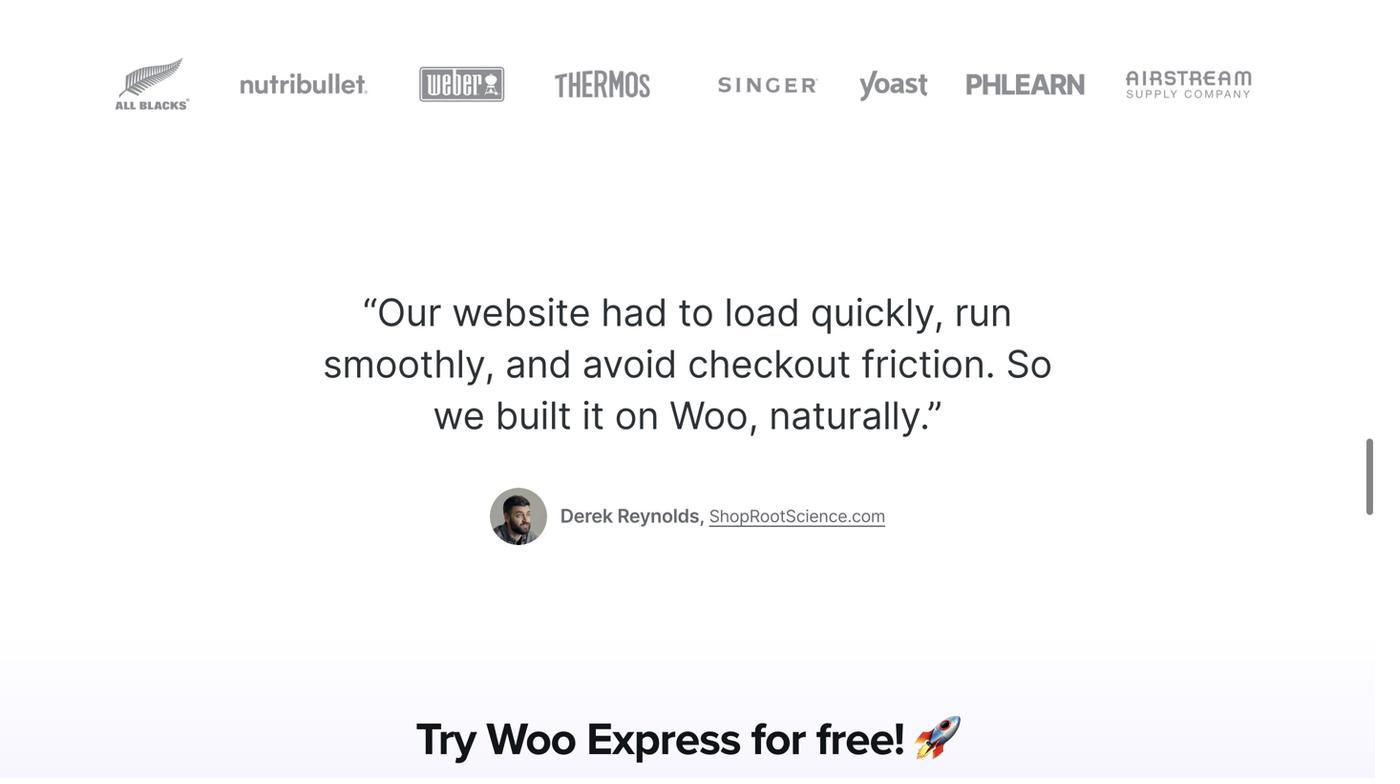 Task type: locate. For each thing, give the bounding box(es) containing it.
naturally."
[[769, 393, 942, 438]]

express
[[586, 712, 741, 767]]

try
[[416, 712, 476, 767]]

had
[[601, 289, 668, 335]]

🚀
[[915, 712, 960, 767]]

derek reynolds, shoprootscience.com
[[560, 505, 885, 528]]

website
[[452, 289, 591, 335]]

friction.
[[862, 341, 996, 387]]

shoprootscience.com
[[709, 506, 885, 527]]

to
[[678, 289, 714, 335]]

woo,
[[670, 393, 759, 438]]

free!
[[816, 712, 904, 767]]

on
[[615, 393, 659, 438]]

built
[[495, 393, 572, 438]]

we
[[433, 393, 485, 438]]

avoid
[[582, 341, 677, 387]]



Task type: describe. For each thing, give the bounding box(es) containing it.
for
[[751, 712, 806, 767]]

"our website had to load quickly, run smoothly, and avoid checkout friction. so we built it on woo, naturally."
[[323, 289, 1052, 438]]

checkout
[[688, 341, 851, 387]]

quickly,
[[811, 289, 944, 335]]

it
[[582, 393, 604, 438]]

"our
[[363, 289, 442, 335]]

reynolds,
[[617, 505, 705, 528]]

so
[[1006, 341, 1052, 387]]

run
[[955, 289, 1012, 335]]

smoothly,
[[323, 341, 495, 387]]

woo
[[486, 712, 576, 767]]

and
[[505, 341, 572, 387]]

load
[[724, 289, 800, 335]]

try woo express for free! 🚀
[[416, 712, 960, 767]]

derek
[[560, 505, 613, 528]]



Task type: vqa. For each thing, say whether or not it's contained in the screenshot.
"quickly"
no



